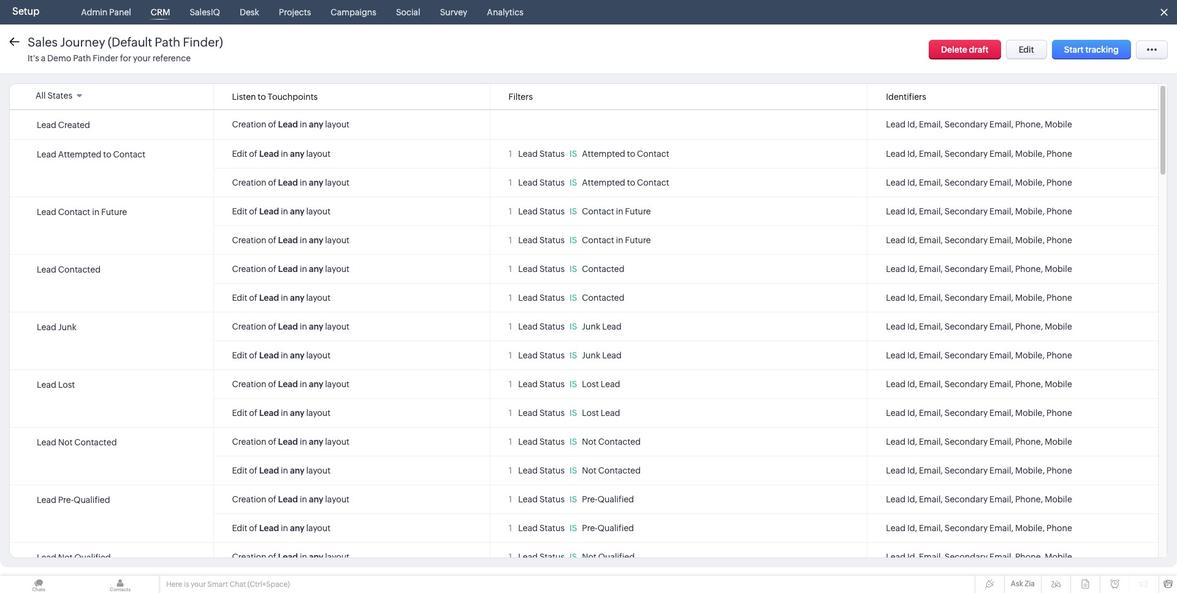 Task type: vqa. For each thing, say whether or not it's contained in the screenshot.
MARKETPLACE icon
no



Task type: describe. For each thing, give the bounding box(es) containing it.
contacts image
[[82, 577, 159, 594]]

here is your smart chat (ctrl+space)
[[166, 581, 290, 589]]

here
[[166, 581, 182, 589]]

social
[[396, 7, 421, 17]]

desk link
[[235, 0, 264, 25]]

ask zia
[[1011, 580, 1035, 589]]

social link
[[391, 0, 425, 25]]

projects link
[[274, 0, 316, 25]]

chats image
[[0, 577, 77, 594]]

projects
[[279, 7, 311, 17]]

analytics
[[487, 7, 524, 17]]

campaigns
[[331, 7, 377, 17]]

analytics link
[[482, 0, 529, 25]]



Task type: locate. For each thing, give the bounding box(es) containing it.
panel
[[109, 7, 131, 17]]

salesiq
[[190, 7, 220, 17]]

campaigns link
[[326, 0, 381, 25]]

smart
[[208, 581, 228, 589]]

salesiq link
[[185, 0, 225, 25]]

your
[[191, 581, 206, 589]]

(ctrl+space)
[[248, 581, 290, 589]]

survey
[[440, 7, 468, 17]]

zia
[[1025, 580, 1035, 589]]

crm link
[[146, 0, 175, 25]]

admin panel
[[81, 7, 131, 17]]

desk
[[240, 7, 259, 17]]

admin panel link
[[76, 0, 136, 25]]

admin
[[81, 7, 108, 17]]

setup
[[12, 6, 39, 17]]

chat
[[230, 581, 246, 589]]

crm
[[151, 7, 170, 17]]

is
[[184, 581, 189, 589]]

survey link
[[435, 0, 473, 25]]

ask
[[1011, 580, 1024, 589]]



